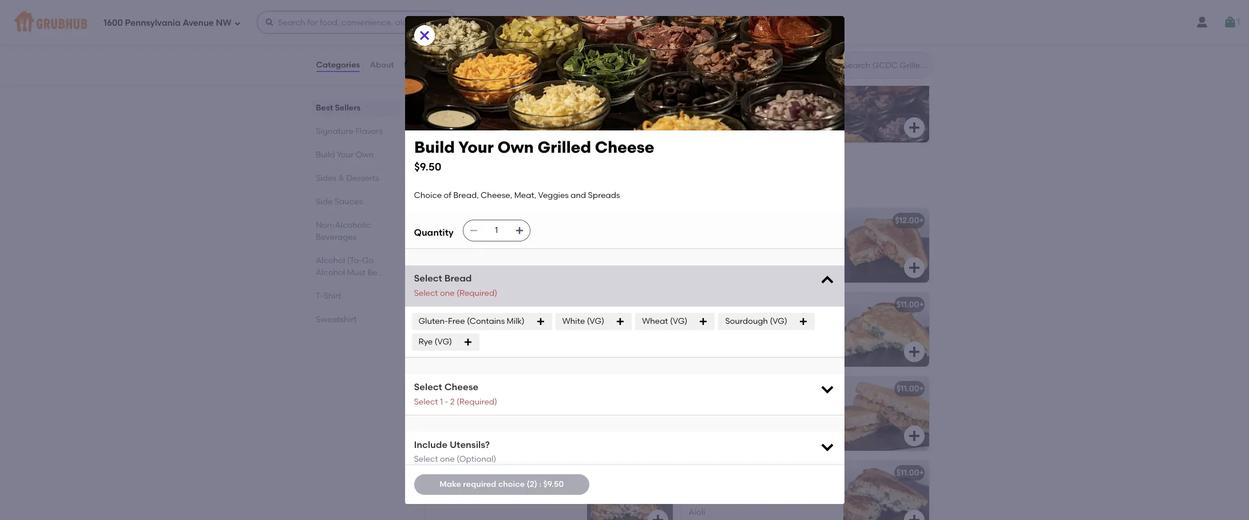 Task type: vqa. For each thing, say whether or not it's contained in the screenshot.
Sep 19, 2023
no



Task type: locate. For each thing, give the bounding box(es) containing it.
0 horizontal spatial build
[[316, 150, 335, 160]]

own inside build your own grilled cheese $9.50 +
[[732, 105, 750, 115]]

melt,
[[660, 185, 676, 193]]

avenue
[[183, 18, 214, 28]]

sellers
[[453, 38, 493, 53], [335, 103, 361, 113]]

0 vertical spatial celery,
[[518, 328, 543, 337]]

$11.00 + for cheddar and pepper jack cheese, cajun crunch (bell pepper, celery, onion) remoulade
[[897, 384, 925, 394]]

best inside best sellers tab
[[316, 103, 333, 113]]

0 horizontal spatial &
[[338, 173, 344, 183]]

1 horizontal spatial your
[[458, 137, 494, 157]]

diced inside cheddar cheese, diced jalapeno, pulled pork, mac and chees, bbq sauce
[[503, 400, 526, 410]]

1 vertical spatial sauce
[[433, 423, 457, 433]]

tomato, down "veggies"
[[531, 232, 563, 242]]

mac inside cheddar cheese, diced jalapeno, pulled pork, mac and chees, bbq sauce
[[479, 412, 496, 422]]

cheese, inside mozzarella cheese, spinach, basil, pesto
[[732, 316, 764, 326]]

build for build your own grilled cheese $9.50 +
[[691, 105, 711, 115]]

1 horizontal spatial truffle
[[774, 496, 798, 506]]

(required) inside 'select cheese select 1 - 2 (required)'
[[457, 397, 498, 407]]

1 horizontal spatial tomato,
[[531, 232, 563, 242]]

gallo,
[[758, 244, 781, 253]]

+ for cajun image
[[920, 384, 925, 394]]

1 horizontal spatial jack
[[773, 400, 793, 410]]

0 horizontal spatial bbq
[[433, 384, 450, 394]]

select up gluten-
[[414, 288, 438, 298]]

1 vertical spatial tomato,
[[433, 496, 464, 506]]

5 select from the top
[[414, 455, 438, 465]]

choice
[[414, 191, 442, 200]]

jack up the pico
[[719, 232, 738, 242]]

1 button
[[1224, 12, 1241, 33]]

$11.00 + for mozzarella cheese, roasted mushrooms, spinach, truffle herb aioli
[[897, 468, 925, 478]]

tomato soup cup $4.00
[[434, 105, 505, 128]]

grilled inside build your own grilled cheese $9.50
[[538, 137, 591, 157]]

0 horizontal spatial celery,
[[518, 328, 543, 337]]

+ inside build your own grilled cheese $9.50 +
[[711, 119, 716, 128]]

2 horizontal spatial own
[[732, 105, 750, 115]]

svg image inside the main navigation navigation
[[234, 20, 241, 27]]

build inside build your own grilled cheese $9.50
[[414, 137, 455, 157]]

bbq up -
[[433, 384, 450, 394]]

0 vertical spatial best
[[423, 38, 450, 53]]

rye
[[419, 337, 433, 347]]

$9.50 for build your own grilled cheese $9.50 +
[[691, 119, 711, 128]]

cheese, inside pepper jack cheese, chorizo crumble, pico de gallo, avocado crema
[[740, 232, 772, 242]]

1 one from the top
[[440, 288, 455, 298]]

1 inside 'select cheese select 1 - 2 (required)'
[[440, 397, 443, 407]]

bbq image
[[587, 377, 673, 451]]

$9.50
[[691, 119, 711, 128], [414, 160, 441, 173], [544, 480, 564, 489]]

1 vertical spatial mac
[[479, 412, 496, 422]]

ranch
[[433, 339, 458, 349]]

1
[[1238, 17, 1241, 27], [440, 397, 443, 407]]

1600
[[104, 18, 123, 28]]

diced up chees,
[[503, 400, 526, 410]]

1 horizontal spatial celery,
[[796, 412, 821, 422]]

signature
[[316, 127, 353, 136], [423, 169, 482, 183], [480, 185, 512, 193]]

+ for buffalo blue 'image'
[[663, 300, 668, 310]]

1 vertical spatial spinach,
[[531, 484, 565, 494]]

gcdc's
[[423, 185, 450, 193]]

mozzarella
[[689, 316, 730, 326], [689, 484, 730, 494]]

and down (diced
[[460, 339, 475, 349]]

1 vertical spatial bbq
[[544, 412, 562, 422]]

0 vertical spatial grilled
[[752, 105, 778, 115]]

select cheese select 1 - 2 (required)
[[414, 382, 498, 407]]

flavors up 'choice of bread, cheese, meat, veggies and spreads'
[[485, 169, 529, 183]]

1 horizontal spatial build
[[414, 137, 455, 157]]

2 vertical spatial spinach,
[[738, 496, 772, 506]]

& right or
[[703, 185, 708, 193]]

0 vertical spatial $9.50
[[691, 119, 711, 128]]

crunch up remoulade
[[714, 412, 743, 422]]

(vg) right wheat
[[671, 317, 688, 326]]

1 vertical spatial truffle
[[774, 496, 798, 506]]

signature inside tab
[[316, 127, 353, 136]]

herb
[[716, 468, 735, 478], [800, 496, 819, 506]]

1 horizontal spatial herb
[[800, 496, 819, 506]]

0 horizontal spatial $9.50
[[414, 160, 441, 173]]

mozzarella up mushrooms,
[[689, 484, 730, 494]]

best for best sellers most ordered on grubhub
[[423, 38, 450, 53]]

1 horizontal spatial blue
[[487, 316, 504, 326]]

mediterranean
[[433, 468, 491, 478]]

spinach, up onion
[[531, 484, 565, 494]]

0 horizontal spatial sauce
[[433, 423, 457, 433]]

1 (required) from the top
[[457, 288, 498, 298]]

select up pulled
[[414, 382, 443, 393]]

build inside build your own grilled cheese $9.50 +
[[691, 105, 711, 115]]

mac right pork, on the left bottom
[[479, 412, 496, 422]]

0 horizontal spatial your
[[337, 150, 354, 160]]

1 vertical spatial (required)
[[457, 397, 498, 407]]

0 horizontal spatial tomato,
[[433, 496, 464, 506]]

1 vertical spatial jack
[[773, 400, 793, 410]]

cheese, inside mozzarella cheese, roasted mushrooms, spinach, truffle herb aioli
[[732, 484, 764, 494]]

2 (required) from the top
[[457, 397, 498, 407]]

1 vertical spatial one
[[440, 455, 455, 465]]

cajun image
[[844, 377, 930, 451]]

your
[[712, 105, 730, 115], [458, 137, 494, 157], [337, 150, 354, 160]]

sauce inside cheddar cheese, diced jalapeno, pulled pork, mac and chees, bbq sauce
[[433, 423, 457, 433]]

own inside tab
[[356, 150, 374, 160]]

and inside cheddar and pepper jack cheese, cajun crunch (bell pepper, celery, onion) remoulade
[[726, 400, 741, 410]]

1 horizontal spatial flavors
[[485, 169, 529, 183]]

1 horizontal spatial pepper
[[743, 400, 771, 410]]

signature up famous on the top of the page
[[423, 169, 482, 183]]

0 vertical spatial american
[[459, 216, 498, 225]]

0 vertical spatial jack
[[719, 232, 738, 242]]

crunch inside cheddar and pepper jack cheese, cajun crunch (bell pepper, celery, onion) remoulade
[[714, 412, 743, 422]]

1 vertical spatial mozzarella
[[689, 484, 730, 494]]

1 mozzarella from the top
[[689, 316, 730, 326]]

best up the most
[[423, 38, 450, 53]]

best inside "best sellers most ordered on grubhub"
[[423, 38, 450, 53]]

cheddar for cajun
[[689, 400, 724, 410]]

2 one from the top
[[440, 455, 455, 465]]

american down bread,
[[459, 216, 498, 225]]

$11.00 for cheddar and pepper jack cheese, cajun crunch (bell pepper, celery, onion) remoulade
[[897, 384, 920, 394]]

or
[[678, 185, 685, 193]]

0 horizontal spatial sellers
[[335, 103, 361, 113]]

green
[[689, 300, 713, 310]]

0 vertical spatial sellers
[[453, 38, 493, 53]]

1 horizontal spatial 1
[[1238, 17, 1241, 27]]

select bread select one (required)
[[414, 273, 498, 298]]

flavors inside signature flavors tab
[[355, 127, 383, 136]]

buffalo up 'free'
[[433, 300, 461, 310]]

your for build your own grilled cheese $9.50
[[458, 137, 494, 157]]

$9.50 inside build your own grilled cheese $9.50 +
[[691, 119, 711, 128]]

one up buffalo blue
[[440, 288, 455, 298]]

chorizo
[[774, 232, 804, 242]]

wheat (vg)
[[643, 317, 688, 326]]

required
[[463, 480, 497, 489]]

build your own grilled cheese $9.50
[[414, 137, 655, 173]]

0 horizontal spatial herb
[[716, 468, 735, 478]]

0 horizontal spatial 1
[[440, 397, 443, 407]]

tab
[[316, 255, 396, 279]]

sauce down carrot,
[[493, 339, 517, 349]]

truffle herb
[[689, 468, 735, 478]]

(vg)
[[587, 317, 605, 326], [671, 317, 688, 326], [770, 317, 788, 326], [435, 337, 452, 347]]

your inside tab
[[337, 150, 354, 160]]

$9.50 for build your own grilled cheese $9.50
[[414, 160, 441, 173]]

basil,
[[802, 316, 822, 326]]

1 horizontal spatial mac
[[686, 185, 701, 193]]

cheese, inside american cheese, diced tomato, bacon
[[473, 232, 504, 242]]

mozzarella inside mozzarella cheese, roasted mushrooms, spinach, truffle herb aioli
[[689, 484, 730, 494]]

diced down feta
[[466, 496, 489, 506]]

cheese, inside cheddar and pepper jack cheese, cajun crunch (bell pepper, celery, onion) remoulade
[[795, 400, 826, 410]]

$9.50 inside build your own grilled cheese $9.50
[[414, 160, 441, 173]]

+
[[711, 119, 716, 128], [920, 216, 925, 225], [663, 300, 668, 310], [920, 300, 925, 310], [920, 384, 925, 394], [663, 468, 668, 478], [920, 468, 925, 478]]

make required choice (2) : $9.50
[[440, 480, 564, 489]]

& inside tab
[[338, 173, 344, 183]]

truffle
[[689, 468, 714, 478], [774, 496, 798, 506]]

0 vertical spatial &
[[338, 173, 344, 183]]

1 horizontal spatial buffalo
[[539, 316, 566, 326]]

your for build your own
[[337, 150, 354, 160]]

1 vertical spatial signature
[[423, 169, 482, 183]]

jack
[[719, 232, 738, 242], [773, 400, 793, 410]]

sellers inside tab
[[335, 103, 361, 113]]

1 vertical spatial herb
[[800, 496, 819, 506]]

mozzarella cheese, roasted mushrooms, spinach, truffle herb aioli
[[689, 484, 819, 517]]

spinach, down roasted
[[738, 496, 772, 506]]

blue up the gluten-free (contains milk)
[[463, 300, 480, 310]]

celery, down milk)
[[518, 328, 543, 337]]

(required) up pork, on the left bottom
[[457, 397, 498, 407]]

1 horizontal spatial $9.50
[[544, 480, 564, 489]]

non-alcoholic beverages tab
[[316, 219, 396, 243]]

0 vertical spatial crunch
[[433, 328, 461, 337]]

sellers up on
[[453, 38, 493, 53]]

1 horizontal spatial sellers
[[453, 38, 493, 53]]

0 vertical spatial signature
[[316, 127, 353, 136]]

2 vertical spatial diced
[[466, 496, 489, 506]]

best for best sellers
[[316, 103, 333, 113]]

southwest image
[[844, 208, 930, 283]]

green goddess image
[[844, 292, 930, 367]]

your inside build your own grilled cheese $9.50 +
[[712, 105, 730, 115]]

cheddar for pork,
[[433, 400, 468, 410]]

1600 pennsylvania avenue nw
[[104, 18, 232, 28]]

best sellers tab
[[316, 102, 396, 114]]

carrot,
[[490, 328, 516, 337]]

grubhub
[[489, 54, 524, 64]]

1 vertical spatial crunch
[[714, 412, 743, 422]]

choice of bread, cheese, meat, veggies and spreads
[[414, 191, 620, 200]]

one up mediterranean
[[440, 455, 455, 465]]

best up signature flavors at the top of the page
[[316, 103, 333, 113]]

0 vertical spatial sauce
[[493, 339, 517, 349]]

0 horizontal spatial buffalo
[[433, 300, 461, 310]]

1 vertical spatial grilled
[[538, 137, 591, 157]]

jack up the pepper,
[[773, 400, 793, 410]]

signature flavors gcdc's famous signature flavors: available as a grilled cheese, patty melt, or mac & cheese bowl.
[[423, 169, 754, 193]]

desserts
[[346, 173, 379, 183]]

+ for 'green goddess' image on the right bottom
[[920, 300, 925, 310]]

0 vertical spatial pepper
[[689, 232, 717, 242]]

cheddar down buffalo blue
[[433, 316, 468, 326]]

1 vertical spatial &
[[703, 185, 708, 193]]

1 horizontal spatial sauce
[[493, 339, 517, 349]]

american
[[459, 216, 498, 225], [433, 232, 471, 242]]

2 select from the top
[[414, 288, 438, 298]]

bbq inside cheddar cheese, diced jalapeno, pulled pork, mac and chees, bbq sauce
[[544, 412, 562, 422]]

side sauces tab
[[316, 196, 396, 208]]

spinach, left basil,
[[766, 316, 800, 326]]

bbq down jalapeno,
[[544, 412, 562, 422]]

4 select from the top
[[414, 397, 438, 407]]

2 horizontal spatial your
[[712, 105, 730, 115]]

1 horizontal spatial own
[[498, 137, 534, 157]]

2 vertical spatial grilled
[[589, 185, 611, 193]]

one for bread
[[440, 288, 455, 298]]

& inside the signature flavors gcdc's famous signature flavors: available as a grilled cheese, patty melt, or mac & cheese bowl.
[[703, 185, 708, 193]]

signature left meat,
[[480, 185, 512, 193]]

crunch
[[433, 328, 461, 337], [714, 412, 743, 422]]

1 vertical spatial $9.50
[[414, 160, 441, 173]]

mozzarella up pesto on the right bottom of the page
[[689, 316, 730, 326]]

(required) down bread
[[457, 288, 498, 298]]

cup
[[488, 105, 505, 115]]

1 vertical spatial celery,
[[796, 412, 821, 422]]

sellers up signature flavors at the top of the page
[[335, 103, 361, 113]]

select left -
[[414, 397, 438, 407]]

0 horizontal spatial crunch
[[433, 328, 461, 337]]

about
[[370, 60, 394, 70]]

celery, right the pepper,
[[796, 412, 821, 422]]

and left chees,
[[498, 412, 514, 422]]

flavors inside the signature flavors gcdc's famous signature flavors: available as a grilled cheese, patty melt, or mac & cheese bowl.
[[485, 169, 529, 183]]

sauce
[[493, 339, 517, 349], [433, 423, 457, 433]]

(required)
[[457, 288, 498, 298], [457, 397, 498, 407]]

1 horizontal spatial &
[[703, 185, 708, 193]]

0 vertical spatial blue
[[463, 300, 480, 310]]

0 horizontal spatial jack
[[719, 232, 738, 242]]

0 vertical spatial spinach,
[[766, 316, 800, 326]]

as
[[573, 185, 581, 193]]

pepper up crumble,
[[689, 232, 717, 242]]

1 horizontal spatial best
[[423, 38, 450, 53]]

truffle up mushrooms,
[[689, 468, 714, 478]]

one inside include utensils? select one (optional)
[[440, 455, 455, 465]]

buffalo up onion),
[[539, 316, 566, 326]]

jack inside pepper jack cheese, chorizo crumble, pico de gallo, avocado crema
[[719, 232, 738, 242]]

diced inside american cheese, diced tomato, bacon
[[506, 232, 529, 242]]

pennsylvania
[[125, 18, 181, 28]]

cheese, inside cheddar cheese, diced jalapeno, pulled pork, mac and chees, bbq sauce
[[469, 400, 501, 410]]

0 horizontal spatial own
[[356, 150, 374, 160]]

truffle down roasted
[[774, 496, 798, 506]]

and up remoulade
[[726, 400, 741, 410]]

mac right or
[[686, 185, 701, 193]]

buffalo inside the cheddar and blue cheese, buffalo crunch (diced carrot, celery, onion), ranch and hot sauce
[[539, 316, 566, 326]]

0 horizontal spatial pepper
[[689, 232, 717, 242]]

0 horizontal spatial flavors
[[355, 127, 383, 136]]

3 select from the top
[[414, 382, 443, 393]]

cajun
[[689, 412, 712, 422]]

grilled for build your own grilled cheese $9.50
[[538, 137, 591, 157]]

0 vertical spatial bbq
[[433, 384, 450, 394]]

0 horizontal spatial truffle
[[689, 468, 714, 478]]

mediterranean image
[[587, 461, 673, 520]]

t-shirt tab
[[316, 290, 396, 302]]

cheese inside 'select cheese select 1 - 2 (required)'
[[445, 382, 479, 393]]

mozzarella inside mozzarella cheese, spinach, basil, pesto
[[689, 316, 730, 326]]

pepper up (bell
[[743, 400, 771, 410]]

0 vertical spatial 1
[[1238, 17, 1241, 27]]

diced inside mozzarella, feta cheese, spinach, tomato, diced red onion
[[466, 496, 489, 506]]

t-shirt
[[316, 291, 341, 301]]

0 vertical spatial flavors
[[355, 127, 383, 136]]

0 horizontal spatial mac
[[479, 412, 496, 422]]

and right "veggies"
[[571, 191, 586, 200]]

flavors down best sellers tab
[[355, 127, 383, 136]]

1 vertical spatial sellers
[[335, 103, 361, 113]]

2 horizontal spatial $9.50
[[691, 119, 711, 128]]

$11.00
[[641, 300, 663, 310], [897, 300, 920, 310], [897, 384, 920, 394], [641, 468, 663, 478], [897, 468, 920, 478]]

grilled inside build your own grilled cheese $9.50 +
[[752, 105, 778, 115]]

0 vertical spatial herb
[[716, 468, 735, 478]]

your inside build your own grilled cheese $9.50
[[458, 137, 494, 157]]

0 vertical spatial buffalo
[[433, 300, 461, 310]]

celery, inside cheddar and pepper jack cheese, cajun crunch (bell pepper, celery, onion) remoulade
[[796, 412, 821, 422]]

young american image
[[587, 208, 673, 283]]

(vg) for rye (vg)
[[435, 337, 452, 347]]

crema
[[689, 255, 716, 265]]

$11.00 + for cheddar and blue cheese, buffalo crunch (diced carrot, celery, onion), ranch and hot sauce
[[641, 300, 668, 310]]

own
[[732, 105, 750, 115], [498, 137, 534, 157], [356, 150, 374, 160]]

blue up carrot,
[[487, 316, 504, 326]]

1 vertical spatial best
[[316, 103, 333, 113]]

buffalo
[[433, 300, 461, 310], [539, 316, 566, 326]]

crunch up ranch
[[433, 328, 461, 337]]

1 vertical spatial pepper
[[743, 400, 771, 410]]

(vg) for wheat (vg)
[[671, 317, 688, 326]]

cheddar inside cheddar cheese, diced jalapeno, pulled pork, mac and chees, bbq sauce
[[433, 400, 468, 410]]

quantity
[[414, 227, 454, 238]]

celery,
[[518, 328, 543, 337], [796, 412, 821, 422]]

mozzarella cheese, spinach, basil, pesto
[[689, 316, 822, 337]]

tomato, inside american cheese, diced tomato, bacon
[[531, 232, 563, 242]]

cheese,
[[612, 185, 639, 193], [481, 191, 513, 200], [473, 232, 504, 242], [740, 232, 772, 242], [505, 316, 537, 326], [732, 316, 764, 326], [469, 400, 501, 410], [795, 400, 826, 410], [497, 484, 529, 494], [732, 484, 764, 494]]

spinach,
[[766, 316, 800, 326], [531, 484, 565, 494], [738, 496, 772, 506]]

1 horizontal spatial crunch
[[714, 412, 743, 422]]

2 mozzarella from the top
[[689, 484, 730, 494]]

celery, inside the cheddar and blue cheese, buffalo crunch (diced carrot, celery, onion), ranch and hot sauce
[[518, 328, 543, 337]]

of
[[444, 191, 452, 200]]

1 vertical spatial diced
[[503, 400, 526, 410]]

mac
[[686, 185, 701, 193], [479, 412, 496, 422]]

sellers inside "best sellers most ordered on grubhub"
[[453, 38, 493, 53]]

select left bread
[[414, 273, 443, 284]]

your for build your own grilled cheese $9.50 +
[[712, 105, 730, 115]]

signature down the best sellers on the top left
[[316, 127, 353, 136]]

main navigation navigation
[[0, 0, 1250, 45]]

1 vertical spatial american
[[433, 232, 471, 242]]

0 vertical spatial mac
[[686, 185, 701, 193]]

cheese inside build your own grilled cheese $9.50 +
[[780, 105, 809, 115]]

nw
[[216, 18, 232, 28]]

0 vertical spatial mozzarella
[[689, 316, 730, 326]]

own inside build your own grilled cheese $9.50
[[498, 137, 534, 157]]

1 vertical spatial flavors
[[485, 169, 529, 183]]

0 vertical spatial tomato,
[[531, 232, 563, 242]]

0 vertical spatial (required)
[[457, 288, 498, 298]]

sauce down pulled
[[433, 423, 457, 433]]

wheat
[[643, 317, 669, 326]]

0 vertical spatial one
[[440, 288, 455, 298]]

$11.00 + for mozzarella cheese, spinach, basil, pesto
[[897, 300, 925, 310]]

2 vertical spatial $9.50
[[544, 480, 564, 489]]

-
[[445, 397, 449, 407]]

cheddar inside the cheddar and blue cheese, buffalo crunch (diced carrot, celery, onion), ranch and hot sauce
[[433, 316, 468, 326]]

svg image
[[1224, 15, 1238, 29], [265, 18, 274, 27], [651, 121, 665, 135], [908, 121, 922, 135], [515, 226, 524, 235], [908, 261, 922, 275], [651, 345, 665, 359]]

diced down 'choice of bread, cheese, meat, veggies and spreads'
[[506, 232, 529, 242]]

tomato, down mozzarella,
[[433, 496, 464, 506]]

1 horizontal spatial bbq
[[544, 412, 562, 422]]

cheddar up pulled
[[433, 400, 468, 410]]

build inside tab
[[316, 150, 335, 160]]

pepper inside cheddar and pepper jack cheese, cajun crunch (bell pepper, celery, onion) remoulade
[[743, 400, 771, 410]]

one inside select bread select one (required)
[[440, 288, 455, 298]]

chees,
[[516, 412, 543, 422]]

own for build your own grilled cheese $9.50
[[498, 137, 534, 157]]

truffle herb image
[[844, 461, 930, 520]]

2
[[450, 397, 455, 407]]

bowl.
[[736, 185, 754, 193]]

crunch inside the cheddar and blue cheese, buffalo crunch (diced carrot, celery, onion), ranch and hot sauce
[[433, 328, 461, 337]]

cheddar inside cheddar and pepper jack cheese, cajun crunch (bell pepper, celery, onion) remoulade
[[689, 400, 724, 410]]

& right sides at the left
[[338, 173, 344, 183]]

select inside include utensils? select one (optional)
[[414, 455, 438, 465]]

(vg) right rye at left
[[435, 337, 452, 347]]

(vg) right "white"
[[587, 317, 605, 326]]

(vg) right sourdough
[[770, 317, 788, 326]]

shirt
[[323, 291, 341, 301]]

0 horizontal spatial best
[[316, 103, 333, 113]]

cheddar up cajun
[[689, 400, 724, 410]]

diced
[[506, 232, 529, 242], [503, 400, 526, 410], [466, 496, 489, 506]]

2 horizontal spatial build
[[691, 105, 711, 115]]

onion
[[508, 496, 532, 506]]

1 vertical spatial 1
[[440, 397, 443, 407]]

free
[[448, 317, 465, 326]]

american up bacon
[[433, 232, 471, 242]]

own for build your own grilled cheese $9.50 +
[[732, 105, 750, 115]]

a
[[582, 185, 587, 193]]

$9.50 for make required choice (2) : $9.50
[[544, 480, 564, 489]]

build for build your own grilled cheese $9.50
[[414, 137, 455, 157]]

svg image
[[234, 20, 241, 27], [418, 29, 431, 42], [469, 226, 479, 235], [651, 261, 665, 275], [820, 273, 836, 289], [536, 317, 546, 326], [616, 317, 625, 326], [699, 317, 709, 326], [799, 317, 808, 326], [464, 338, 473, 347], [908, 345, 922, 359], [820, 381, 836, 397], [651, 429, 665, 443], [908, 429, 922, 443], [820, 439, 836, 455], [651, 513, 665, 520], [908, 513, 922, 520]]

1 vertical spatial blue
[[487, 316, 504, 326]]

young
[[433, 216, 457, 225]]

select down include in the bottom of the page
[[414, 455, 438, 465]]



Task type: describe. For each thing, give the bounding box(es) containing it.
(2)
[[527, 480, 538, 489]]

0 vertical spatial truffle
[[689, 468, 714, 478]]

tomato, inside mozzarella, feta cheese, spinach, tomato, diced red onion
[[433, 496, 464, 506]]

$11.00 for cheddar and blue cheese, buffalo crunch (diced carrot, celery, onion), ranch and hot sauce
[[641, 300, 663, 310]]

1 select from the top
[[414, 273, 443, 284]]

signature flavors tab
[[316, 125, 396, 137]]

spreads
[[588, 191, 620, 200]]

select for select bread
[[414, 288, 438, 298]]

categories button
[[316, 45, 361, 86]]

and inside cheddar cheese, diced jalapeno, pulled pork, mac and chees, bbq sauce
[[498, 412, 514, 422]]

(bell
[[745, 412, 762, 422]]

bread
[[445, 273, 472, 284]]

cheddar for crunch
[[433, 316, 468, 326]]

1 inside 'button'
[[1238, 17, 1241, 27]]

pepper,
[[764, 412, 794, 422]]

american cheese, diced tomato, bacon
[[433, 232, 563, 253]]

$11.00 for mozzarella cheese, roasted mushrooms, spinach, truffle herb aioli
[[897, 468, 920, 478]]

grilled for build your own grilled cheese $9.50 +
[[752, 105, 778, 115]]

pulled
[[433, 412, 456, 422]]

sides & desserts
[[316, 173, 379, 183]]

mac inside the signature flavors gcdc's famous signature flavors: available as a grilled cheese, patty melt, or mac & cheese bowl.
[[686, 185, 701, 193]]

cheese inside the signature flavors gcdc's famous signature flavors: available as a grilled cheese, patty melt, or mac & cheese bowl.
[[709, 185, 735, 193]]

include
[[414, 440, 448, 451]]

spinach, inside mozzarella, feta cheese, spinach, tomato, diced red onion
[[531, 484, 565, 494]]

reviews button
[[403, 45, 436, 86]]

select for select cheese
[[414, 397, 438, 407]]

aioli
[[689, 508, 706, 517]]

gluten-free (contains milk)
[[419, 317, 525, 326]]

jalapeno,
[[528, 400, 567, 410]]

build for build your own
[[316, 150, 335, 160]]

remoulade
[[716, 423, 760, 433]]

svg image inside 1 'button'
[[1224, 15, 1238, 29]]

non-
[[316, 220, 335, 230]]

pico
[[727, 244, 744, 253]]

sourdough
[[726, 317, 768, 326]]

$12.00
[[896, 216, 920, 225]]

sauces
[[335, 197, 363, 207]]

select for include utensils?
[[414, 455, 438, 465]]

pepper inside pepper jack cheese, chorizo crumble, pico de gallo, avocado crema
[[689, 232, 717, 242]]

mozzarella for spinach,
[[689, 484, 730, 494]]

include utensils? select one (optional)
[[414, 440, 497, 465]]

(required) inside select bread select one (required)
[[457, 288, 498, 298]]

$11.00 for mozzarella cheese, spinach, basil, pesto
[[897, 300, 920, 310]]

american inside american cheese, diced tomato, bacon
[[433, 232, 471, 242]]

de
[[746, 244, 756, 253]]

sides & desserts tab
[[316, 172, 396, 184]]

milk)
[[507, 317, 525, 326]]

choice
[[499, 480, 525, 489]]

side sauces
[[316, 197, 363, 207]]

:
[[540, 480, 542, 489]]

search icon image
[[825, 58, 839, 72]]

best sellers
[[316, 103, 361, 113]]

ordered
[[444, 54, 475, 64]]

categories
[[316, 60, 360, 70]]

best sellers most ordered on grubhub
[[423, 38, 524, 64]]

roasted
[[766, 484, 798, 494]]

avocado
[[783, 244, 818, 253]]

build your own tab
[[316, 149, 396, 161]]

cheddar and pepper jack cheese, cajun crunch (bell pepper, celery, onion) remoulade
[[689, 400, 826, 433]]

$4.00
[[434, 119, 456, 128]]

about button
[[369, 45, 395, 86]]

white (vg)
[[563, 317, 605, 326]]

cheese inside build your own grilled cheese $9.50
[[595, 137, 655, 157]]

hot
[[477, 339, 491, 349]]

buffalo blue image
[[587, 292, 673, 367]]

herb inside mozzarella cheese, roasted mushrooms, spinach, truffle herb aioli
[[800, 496, 819, 506]]

one for utensils?
[[440, 455, 455, 465]]

spinach, inside mozzarella cheese, spinach, basil, pesto
[[766, 316, 800, 326]]

2 vertical spatial signature
[[480, 185, 512, 193]]

famous
[[452, 185, 478, 193]]

blue inside the cheddar and blue cheese, buffalo crunch (diced carrot, celery, onion), ranch and hot sauce
[[487, 316, 504, 326]]

sellers for best sellers
[[335, 103, 361, 113]]

mushrooms,
[[689, 496, 736, 506]]

on
[[477, 54, 487, 64]]

spinach, inside mozzarella cheese, roasted mushrooms, spinach, truffle herb aioli
[[738, 496, 772, 506]]

Search GCDC Grilled Cheese Bar search field
[[843, 60, 930, 71]]

buffalo blue
[[433, 300, 480, 310]]

onion),
[[545, 328, 572, 337]]

feta
[[478, 484, 495, 494]]

cheese, inside the cheddar and blue cheese, buffalo crunch (diced carrot, celery, onion), ranch and hot sauce
[[505, 316, 537, 326]]

and up (diced
[[469, 316, 485, 326]]

signature for signature flavors gcdc's famous signature flavors: available as a grilled cheese, patty melt, or mac & cheese bowl.
[[423, 169, 482, 183]]

diced for jalapeno,
[[503, 400, 526, 410]]

diced for tomato,
[[506, 232, 529, 242]]

grilled inside the signature flavors gcdc's famous signature flavors: available as a grilled cheese, patty melt, or mac & cheese bowl.
[[589, 185, 611, 193]]

utensils?
[[450, 440, 490, 451]]

(diced
[[463, 328, 488, 337]]

alcoholic
[[335, 220, 371, 230]]

bacon
[[433, 244, 458, 253]]

+ for "truffle herb" image
[[920, 468, 925, 478]]

sellers for best sellers most ordered on grubhub
[[453, 38, 493, 53]]

build your own grilled cheese $9.50 +
[[691, 105, 809, 128]]

side
[[316, 197, 333, 207]]

signature flavors
[[316, 127, 383, 136]]

sauce inside the cheddar and blue cheese, buffalo crunch (diced carrot, celery, onion), ranch and hot sauce
[[493, 339, 517, 349]]

crumble,
[[689, 244, 725, 253]]

sweatshirt
[[316, 315, 357, 325]]

jack inside cheddar and pepper jack cheese, cajun crunch (bell pepper, celery, onion) remoulade
[[773, 400, 793, 410]]

pork,
[[458, 412, 478, 422]]

(vg) for white (vg)
[[587, 317, 605, 326]]

soup
[[466, 105, 486, 115]]

+ for southwest image
[[920, 216, 925, 225]]

tomato
[[434, 105, 464, 115]]

reviews
[[404, 60, 436, 70]]

t-
[[316, 291, 323, 301]]

signature for signature flavors
[[316, 127, 353, 136]]

meat,
[[515, 191, 537, 200]]

young american
[[433, 216, 498, 225]]

(vg) for sourdough (vg)
[[770, 317, 788, 326]]

own for build your own
[[356, 150, 374, 160]]

sides
[[316, 173, 336, 183]]

cheese, inside mozzarella, feta cheese, spinach, tomato, diced red onion
[[497, 484, 529, 494]]

flavors for signature flavors gcdc's famous signature flavors: available as a grilled cheese, patty melt, or mac & cheese bowl.
[[485, 169, 529, 183]]

mozzarella for pesto
[[689, 316, 730, 326]]

non-alcoholic beverages
[[316, 220, 371, 242]]

pepper jack cheese, chorizo crumble, pico de gallo, avocado crema
[[689, 232, 818, 265]]

truffle inside mozzarella cheese, roasted mushrooms, spinach, truffle herb aioli
[[774, 496, 798, 506]]

sweatshirt tab
[[316, 314, 396, 326]]

onion)
[[689, 423, 714, 433]]

$12.00 +
[[896, 216, 925, 225]]

cheddar and blue cheese, buffalo crunch (diced carrot, celery, onion), ranch and hot sauce
[[433, 316, 572, 349]]

white
[[563, 317, 585, 326]]

patty
[[641, 185, 658, 193]]

build your own
[[316, 150, 374, 160]]

flavors for signature flavors
[[355, 127, 383, 136]]

cheese, inside the signature flavors gcdc's famous signature flavors: available as a grilled cheese, patty melt, or mac & cheese bowl.
[[612, 185, 639, 193]]

bread,
[[454, 191, 479, 200]]

mozzarella, feta cheese, spinach, tomato, diced red onion
[[433, 484, 565, 506]]

red
[[491, 496, 506, 506]]

Input item quantity number field
[[484, 221, 509, 241]]

gluten-
[[419, 317, 448, 326]]



